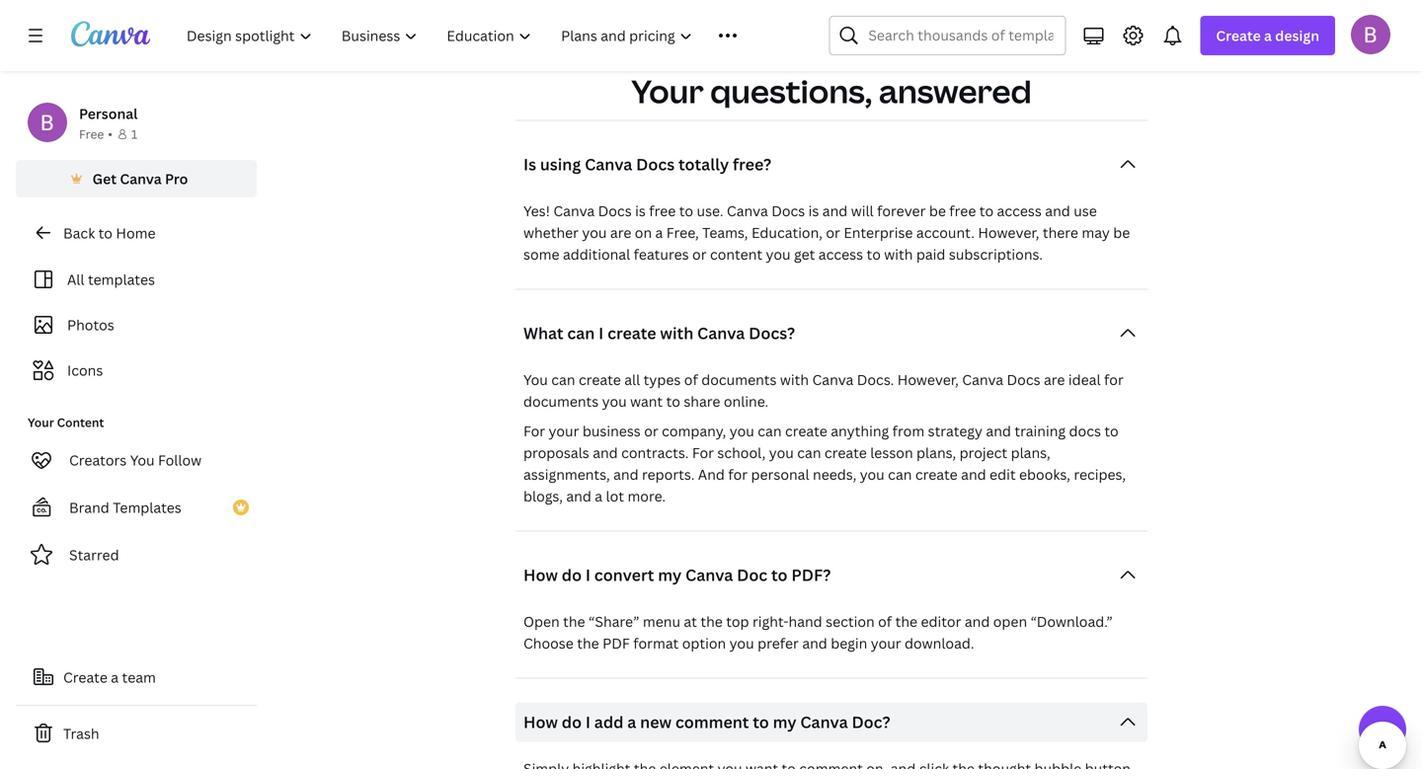 Task type: locate. For each thing, give the bounding box(es) containing it.
totally
[[679, 154, 729, 175]]

and left the will
[[823, 202, 848, 220]]

you up school,
[[730, 422, 755, 441]]

canva up whether
[[554, 202, 595, 220]]

create up all
[[608, 323, 657, 344]]

canva inside 'dropdown button'
[[686, 565, 733, 586]]

2 horizontal spatial or
[[826, 223, 841, 242]]

0 horizontal spatial documents
[[524, 392, 599, 411]]

to right doc
[[771, 565, 788, 586]]

0 horizontal spatial create
[[63, 668, 108, 687]]

and down assignments,
[[566, 487, 592, 506]]

create left all
[[579, 371, 621, 389]]

i left add
[[586, 712, 591, 733]]

i for convert
[[586, 565, 591, 586]]

0 vertical spatial however,
[[978, 223, 1040, 242]]

back to home
[[63, 224, 156, 243]]

create
[[608, 323, 657, 344], [579, 371, 621, 389], [785, 422, 828, 441], [825, 444, 867, 463], [916, 465, 958, 484]]

how up open
[[524, 565, 558, 586]]

i right what
[[599, 323, 604, 344]]

for down school,
[[728, 465, 748, 484]]

of right section
[[878, 613, 892, 631]]

with up types
[[660, 323, 694, 344]]

0 horizontal spatial plans,
[[917, 444, 956, 463]]

1 plans, from the left
[[917, 444, 956, 463]]

or left "enterprise"
[[826, 223, 841, 242]]

1 horizontal spatial be
[[1114, 223, 1130, 242]]

trash
[[63, 725, 99, 743]]

None search field
[[829, 16, 1066, 55]]

for inside you can create all types of documents with canva docs. however, canva docs are ideal for documents you want to share online.
[[1104, 371, 1124, 389]]

1 horizontal spatial create
[[1216, 26, 1261, 45]]

a right add
[[628, 712, 636, 733]]

2 vertical spatial with
[[780, 371, 809, 389]]

2 do from the top
[[562, 712, 582, 733]]

how for how do i convert my canva doc to pdf?
[[524, 565, 558, 586]]

to inside 'dropdown button'
[[771, 565, 788, 586]]

icons link
[[28, 352, 245, 389]]

1 horizontal spatial you
[[524, 371, 548, 389]]

with inside you can create all types of documents with canva docs. however, canva docs are ideal for documents you want to share online.
[[780, 371, 809, 389]]

your left content
[[28, 414, 54, 431]]

creators you follow
[[69, 451, 202, 470]]

0 horizontal spatial of
[[684, 371, 698, 389]]

0 horizontal spatial are
[[610, 223, 632, 242]]

1 vertical spatial create
[[63, 668, 108, 687]]

my right convert at the bottom
[[658, 565, 682, 586]]

or
[[826, 223, 841, 242], [693, 245, 707, 264], [644, 422, 659, 441]]

for
[[524, 422, 545, 441], [692, 444, 714, 463]]

however, up subscriptions.
[[978, 223, 1040, 242]]

1 horizontal spatial your
[[631, 70, 704, 113]]

i inside dropdown button
[[599, 323, 604, 344]]

types
[[644, 371, 681, 389]]

documents
[[702, 371, 777, 389], [524, 392, 599, 411]]

0 vertical spatial i
[[599, 323, 604, 344]]

access
[[997, 202, 1042, 220], [819, 245, 863, 264]]

are left ideal
[[1044, 371, 1065, 389]]

your right begin
[[871, 634, 901, 653]]

there
[[1043, 223, 1079, 242]]

contracts.
[[621, 444, 689, 463]]

plans,
[[917, 444, 956, 463], [1011, 444, 1051, 463]]

to down types
[[666, 392, 681, 411]]

questions,
[[710, 70, 873, 113]]

canva left doc
[[686, 565, 733, 586]]

1 do from the top
[[562, 565, 582, 586]]

how inside 'dropdown button'
[[524, 565, 558, 586]]

create inside the create a design dropdown button
[[1216, 26, 1261, 45]]

be up account.
[[929, 202, 946, 220]]

yes!
[[524, 202, 550, 220]]

0 horizontal spatial is
[[635, 202, 646, 220]]

how inside dropdown button
[[524, 712, 558, 733]]

a right "on"
[[655, 223, 663, 242]]

to up 'free,' at the top of page
[[679, 202, 694, 220]]

online.
[[724, 392, 769, 411]]

paid
[[917, 245, 946, 264]]

0 vertical spatial your
[[549, 422, 579, 441]]

do left convert at the bottom
[[562, 565, 582, 586]]

1 horizontal spatial or
[[693, 245, 707, 264]]

1 horizontal spatial of
[[878, 613, 892, 631]]

docs up the training
[[1007, 371, 1041, 389]]

canva
[[585, 154, 633, 175], [120, 169, 162, 188], [554, 202, 595, 220], [727, 202, 768, 220], [697, 323, 745, 344], [812, 371, 854, 389], [962, 371, 1004, 389], [686, 565, 733, 586], [800, 712, 848, 733]]

forever
[[877, 202, 926, 220]]

you inside you can create all types of documents with canva docs. however, canva docs are ideal for documents you want to share online.
[[602, 392, 627, 411]]

1 vertical spatial your
[[28, 414, 54, 431]]

plans, down the training
[[1011, 444, 1051, 463]]

of up share
[[684, 371, 698, 389]]

free up account.
[[950, 202, 976, 220]]

for up proposals at the left of page
[[524, 422, 545, 441]]

of inside open the "share" menu at the top right-hand section of the editor and open "download." choose the pdf format option you prefer and begin your download.
[[878, 613, 892, 631]]

"download."
[[1031, 613, 1113, 631]]

do inside how do i add a new comment to my canva doc? dropdown button
[[562, 712, 582, 733]]

0 vertical spatial with
[[884, 245, 913, 264]]

is using canva docs totally free?
[[524, 154, 772, 175]]

you down all
[[602, 392, 627, 411]]

the left pdf
[[577, 634, 599, 653]]

i left convert at the bottom
[[586, 565, 591, 586]]

or up contracts.
[[644, 422, 659, 441]]

with down "enterprise"
[[884, 245, 913, 264]]

to right the 'docs'
[[1105, 422, 1119, 441]]

use.
[[697, 202, 724, 220]]

begin
[[831, 634, 868, 653]]

to right comment
[[753, 712, 769, 733]]

0 vertical spatial of
[[684, 371, 698, 389]]

needs,
[[813, 465, 857, 484]]

1 vertical spatial my
[[773, 712, 797, 733]]

is up education,
[[809, 202, 819, 220]]

0 horizontal spatial you
[[130, 451, 155, 470]]

a inside yes! canva docs is free to use. canva docs is and will forever be free to access and use whether you are on a free, teams, education, or enterprise account. however, there may be some additional features or content you get access to with paid subscriptions.
[[655, 223, 663, 242]]

1 vertical spatial your
[[871, 634, 901, 653]]

free,
[[667, 223, 699, 242]]

0 vertical spatial are
[[610, 223, 632, 242]]

1 horizontal spatial free
[[950, 202, 976, 220]]

docs.
[[857, 371, 894, 389]]

i for create
[[599, 323, 604, 344]]

you left follow
[[130, 451, 155, 470]]

1 vertical spatial do
[[562, 712, 582, 733]]

are inside yes! canva docs is free to use. canva docs is and will forever be free to access and use whether you are on a free, teams, education, or enterprise account. however, there may be some additional features or content you get access to with paid subscriptions.
[[610, 223, 632, 242]]

assignments,
[[524, 465, 610, 484]]

starred
[[69, 546, 119, 565]]

my right comment
[[773, 712, 797, 733]]

create for create a team
[[63, 668, 108, 687]]

business
[[583, 422, 641, 441]]

however, right docs.
[[898, 371, 959, 389]]

2 horizontal spatial with
[[884, 245, 913, 264]]

0 horizontal spatial access
[[819, 245, 863, 264]]

do inside how do i convert my canva doc to pdf? 'dropdown button'
[[562, 565, 582, 586]]

1 vertical spatial of
[[878, 613, 892, 631]]

1 vertical spatial documents
[[524, 392, 599, 411]]

bob builder image
[[1351, 15, 1391, 54]]

1 horizontal spatial my
[[773, 712, 797, 733]]

ebooks,
[[1019, 465, 1071, 484]]

free
[[649, 202, 676, 220], [950, 202, 976, 220]]

templates
[[88, 270, 155, 289]]

1 vertical spatial i
[[586, 565, 591, 586]]

a left "design"
[[1264, 26, 1272, 45]]

2 how from the top
[[524, 712, 558, 733]]

school,
[[718, 444, 766, 463]]

0 vertical spatial my
[[658, 565, 682, 586]]

and left the open
[[965, 613, 990, 631]]

personal
[[751, 465, 810, 484]]

and
[[823, 202, 848, 220], [1045, 202, 1071, 220], [986, 422, 1011, 441], [593, 444, 618, 463], [614, 465, 639, 484], [961, 465, 986, 484], [566, 487, 592, 506], [965, 613, 990, 631], [802, 634, 828, 653]]

1 vertical spatial with
[[660, 323, 694, 344]]

create left "design"
[[1216, 26, 1261, 45]]

home
[[116, 224, 156, 243]]

is
[[524, 154, 536, 175]]

a inside dropdown button
[[1264, 26, 1272, 45]]

i inside 'dropdown button'
[[586, 565, 591, 586]]

1 horizontal spatial plans,
[[1011, 444, 1051, 463]]

trash link
[[16, 714, 257, 754]]

1 horizontal spatial for
[[692, 444, 714, 463]]

download.
[[905, 634, 975, 653]]

the right open
[[563, 613, 585, 631]]

1 vertical spatial are
[[1044, 371, 1065, 389]]

your
[[631, 70, 704, 113], [28, 414, 54, 431]]

choose
[[524, 634, 574, 653]]

0 horizontal spatial free
[[649, 202, 676, 220]]

documents up proposals at the left of page
[[524, 392, 599, 411]]

for
[[1104, 371, 1124, 389], [728, 465, 748, 484]]

0 vertical spatial for
[[524, 422, 545, 441]]

1 vertical spatial for
[[728, 465, 748, 484]]

team
[[122, 668, 156, 687]]

how do i convert my canva doc to pdf?
[[524, 565, 831, 586]]

1 horizontal spatial however,
[[978, 223, 1040, 242]]

docs up additional
[[598, 202, 632, 220]]

new
[[640, 712, 672, 733]]

be right may
[[1114, 223, 1130, 242]]

how for how do i add a new comment to my canva doc?
[[524, 712, 558, 733]]

create
[[1216, 26, 1261, 45], [63, 668, 108, 687]]

on
[[635, 223, 652, 242]]

to up subscriptions.
[[980, 202, 994, 220]]

plans, down strategy
[[917, 444, 956, 463]]

create left team
[[63, 668, 108, 687]]

0 horizontal spatial my
[[658, 565, 682, 586]]

all templates link
[[28, 261, 245, 298]]

create up needs,
[[825, 444, 867, 463]]

for right ideal
[[1104, 371, 1124, 389]]

you down what
[[524, 371, 548, 389]]

are left "on"
[[610, 223, 632, 242]]

0 horizontal spatial your
[[549, 422, 579, 441]]

canva inside 'button'
[[120, 169, 162, 188]]

you up additional
[[582, 223, 607, 242]]

free up "on"
[[649, 202, 676, 220]]

you down top
[[730, 634, 754, 653]]

1 vertical spatial for
[[692, 444, 714, 463]]

canva left docs?
[[697, 323, 745, 344]]

or inside for your business or company, you can create anything from strategy and training docs to proposals and contracts. for school, you can create lesson plans, project plans, assignments, and reports. and for personal needs, you can create and edit ebooks, recipes, blogs, and a lot more.
[[644, 422, 659, 441]]

access up subscriptions.
[[997, 202, 1042, 220]]

2 vertical spatial or
[[644, 422, 659, 441]]

section
[[826, 613, 875, 631]]

0 horizontal spatial however,
[[898, 371, 959, 389]]

0 vertical spatial access
[[997, 202, 1042, 220]]

and up lot
[[614, 465, 639, 484]]

1 is from the left
[[635, 202, 646, 220]]

0 vertical spatial how
[[524, 565, 558, 586]]

0 vertical spatial do
[[562, 565, 582, 586]]

you
[[582, 223, 607, 242], [766, 245, 791, 264], [602, 392, 627, 411], [730, 422, 755, 441], [769, 444, 794, 463], [860, 465, 885, 484], [730, 634, 754, 653]]

brand
[[69, 498, 109, 517]]

the
[[563, 613, 585, 631], [701, 613, 723, 631], [896, 613, 918, 631], [577, 634, 599, 653]]

how left add
[[524, 712, 558, 733]]

1 horizontal spatial access
[[997, 202, 1042, 220]]

design
[[1276, 26, 1320, 45]]

1 horizontal spatial documents
[[702, 371, 777, 389]]

1 horizontal spatial for
[[1104, 371, 1124, 389]]

0 horizontal spatial be
[[929, 202, 946, 220]]

you
[[524, 371, 548, 389], [130, 451, 155, 470]]

you down education,
[[766, 245, 791, 264]]

is up "on"
[[635, 202, 646, 220]]

0 vertical spatial your
[[631, 70, 704, 113]]

doc?
[[852, 712, 891, 733]]

however, inside yes! canva docs is free to use. canva docs is and will forever be free to access and use whether you are on a free, teams, education, or enterprise account. however, there may be some additional features or content you get access to with paid subscriptions.
[[978, 223, 1040, 242]]

to right back
[[98, 224, 113, 243]]

you down lesson
[[860, 465, 885, 484]]

with down docs?
[[780, 371, 809, 389]]

share
[[684, 392, 721, 411]]

access right get
[[819, 245, 863, 264]]

0 vertical spatial or
[[826, 223, 841, 242]]

are
[[610, 223, 632, 242], [1044, 371, 1065, 389]]

2 is from the left
[[809, 202, 819, 220]]

of
[[684, 371, 698, 389], [878, 613, 892, 631]]

2 vertical spatial i
[[586, 712, 591, 733]]

create inside create a team button
[[63, 668, 108, 687]]

you can create all types of documents with canva docs. however, canva docs are ideal for documents you want to share online.
[[524, 371, 1124, 411]]

the right at on the left bottom of page
[[701, 613, 723, 631]]

0 vertical spatial create
[[1216, 26, 1261, 45]]

of inside you can create all types of documents with canva docs. however, canva docs are ideal for documents you want to share online.
[[684, 371, 698, 389]]

documents up the online.
[[702, 371, 777, 389]]

Search search field
[[869, 17, 1053, 54]]

your up proposals at the left of page
[[549, 422, 579, 441]]

free •
[[79, 126, 113, 142]]

1 horizontal spatial your
[[871, 634, 901, 653]]

edit
[[990, 465, 1016, 484]]

is using canva docs totally free? button
[[516, 145, 1148, 184]]

1 how from the top
[[524, 565, 558, 586]]

a left team
[[111, 668, 119, 687]]

docs left totally
[[636, 154, 675, 175]]

a left lot
[[595, 487, 603, 506]]

i inside dropdown button
[[586, 712, 591, 733]]

top level navigation element
[[174, 16, 782, 55], [174, 16, 782, 55]]

with
[[884, 245, 913, 264], [660, 323, 694, 344], [780, 371, 809, 389]]

can right what
[[567, 323, 595, 344]]

a inside for your business or company, you can create anything from strategy and training docs to proposals and contracts. for school, you can create lesson plans, project plans, assignments, and reports. and for personal needs, you can create and edit ebooks, recipes, blogs, and a lot more.
[[595, 487, 603, 506]]

0 horizontal spatial with
[[660, 323, 694, 344]]

0 horizontal spatial your
[[28, 414, 54, 431]]

what can i create with canva docs? button
[[516, 314, 1148, 353]]

my inside 'dropdown button'
[[658, 565, 682, 586]]

0 horizontal spatial for
[[728, 465, 748, 484]]

a
[[1264, 26, 1272, 45], [655, 223, 663, 242], [595, 487, 603, 506], [111, 668, 119, 687], [628, 712, 636, 733]]

canva left pro
[[120, 169, 162, 188]]

your up is using canva docs totally free? at top
[[631, 70, 704, 113]]

docs inside you can create all types of documents with canva docs. however, canva docs are ideal for documents you want to share online.
[[1007, 371, 1041, 389]]

starred link
[[16, 535, 257, 575]]

0 horizontal spatial or
[[644, 422, 659, 441]]

1 vertical spatial however,
[[898, 371, 959, 389]]

1 horizontal spatial with
[[780, 371, 809, 389]]

1 vertical spatial access
[[819, 245, 863, 264]]

1 horizontal spatial is
[[809, 202, 819, 220]]

0 vertical spatial for
[[1104, 371, 1124, 389]]

0 vertical spatial you
[[524, 371, 548, 389]]

option
[[682, 634, 726, 653]]

be
[[929, 202, 946, 220], [1114, 223, 1130, 242]]

1 vertical spatial how
[[524, 712, 558, 733]]

1 vertical spatial or
[[693, 245, 707, 264]]

create inside dropdown button
[[608, 323, 657, 344]]

for up and
[[692, 444, 714, 463]]

features
[[634, 245, 689, 264]]

1 horizontal spatial are
[[1044, 371, 1065, 389]]

to inside for your business or company, you can create anything from strategy and training docs to proposals and contracts. for school, you can create lesson plans, project plans, assignments, and reports. and for personal needs, you can create and edit ebooks, recipes, blogs, and a lot more.
[[1105, 422, 1119, 441]]

creators
[[69, 451, 127, 470]]

or down 'free,' at the top of page
[[693, 245, 707, 264]]

do left add
[[562, 712, 582, 733]]



Task type: describe. For each thing, give the bounding box(es) containing it.
your content
[[28, 414, 104, 431]]

ideal
[[1069, 371, 1101, 389]]

"share"
[[589, 613, 640, 631]]

will
[[851, 202, 874, 220]]

2 free from the left
[[950, 202, 976, 220]]

education,
[[752, 223, 823, 242]]

yes! canva docs is free to use. canva docs is and will forever be free to access and use whether you are on a free, teams, education, or enterprise account. however, there may be some additional features or content you get access to with paid subscriptions.
[[524, 202, 1130, 264]]

create a team
[[63, 668, 156, 687]]

canva right the 'using'
[[585, 154, 633, 175]]

to inside dropdown button
[[753, 712, 769, 733]]

create a team button
[[16, 658, 257, 697]]

and up there
[[1045, 202, 1071, 220]]

whether
[[524, 223, 579, 242]]

pdf?
[[792, 565, 831, 586]]

teams,
[[702, 223, 748, 242]]

brand templates link
[[16, 488, 257, 527]]

create a design button
[[1201, 16, 1336, 55]]

to down "enterprise"
[[867, 245, 881, 264]]

account.
[[917, 223, 975, 242]]

convert
[[594, 565, 654, 586]]

strategy
[[928, 422, 983, 441]]

free?
[[733, 154, 772, 175]]

top
[[726, 613, 749, 631]]

a inside button
[[111, 668, 119, 687]]

photos link
[[28, 306, 245, 344]]

do for convert
[[562, 565, 582, 586]]

canva left doc?
[[800, 712, 848, 733]]

get
[[794, 245, 815, 264]]

photos
[[67, 316, 114, 334]]

what
[[524, 323, 564, 344]]

how do i add a new comment to my canva doc? button
[[516, 703, 1148, 743]]

reports.
[[642, 465, 695, 484]]

1 vertical spatial you
[[130, 451, 155, 470]]

more.
[[628, 487, 666, 506]]

lesson
[[870, 444, 913, 463]]

and up project
[[986, 422, 1011, 441]]

additional
[[563, 245, 630, 264]]

subscriptions.
[[949, 245, 1043, 264]]

canva up strategy
[[962, 371, 1004, 389]]

your for your questions, answered
[[631, 70, 704, 113]]

content
[[710, 245, 763, 264]]

the left editor
[[896, 613, 918, 631]]

your inside for your business or company, you can create anything from strategy and training docs to proposals and contracts. for school, you can create lesson plans, project plans, assignments, and reports. and for personal needs, you can create and edit ebooks, recipes, blogs, and a lot more.
[[549, 422, 579, 441]]

i for add
[[586, 712, 591, 733]]

and down business
[[593, 444, 618, 463]]

can inside you can create all types of documents with canva docs. however, canva docs are ideal for documents you want to share online.
[[551, 371, 575, 389]]

canva left docs.
[[812, 371, 854, 389]]

with inside yes! canva docs is free to use. canva docs is and will forever be free to access and use whether you are on a free, teams, education, or enterprise account. however, there may be some additional features or content you get access to with paid subscriptions.
[[884, 245, 913, 264]]

0 horizontal spatial for
[[524, 422, 545, 441]]

for inside for your business or company, you can create anything from strategy and training docs to proposals and contracts. for school, you can create lesson plans, project plans, assignments, and reports. and for personal needs, you can create and edit ebooks, recipes, blogs, and a lot more.
[[728, 465, 748, 484]]

content
[[57, 414, 104, 431]]

with inside dropdown button
[[660, 323, 694, 344]]

can up school,
[[758, 422, 782, 441]]

create a design
[[1216, 26, 1320, 45]]

may
[[1082, 223, 1110, 242]]

at
[[684, 613, 697, 631]]

your for your content
[[28, 414, 54, 431]]

a inside dropdown button
[[628, 712, 636, 733]]

0 vertical spatial be
[[929, 202, 946, 220]]

lot
[[606, 487, 624, 506]]

2 plans, from the left
[[1011, 444, 1051, 463]]

answered
[[879, 70, 1032, 113]]

add
[[594, 712, 624, 733]]

my inside dropdown button
[[773, 712, 797, 733]]

docs inside dropdown button
[[636, 154, 675, 175]]

all
[[67, 270, 84, 289]]

create down strategy
[[916, 465, 958, 484]]

canva up teams,
[[727, 202, 768, 220]]

get canva pro button
[[16, 160, 257, 198]]

to inside you can create all types of documents with canva docs. however, canva docs are ideal for documents you want to share online.
[[666, 392, 681, 411]]

back to home link
[[16, 213, 257, 253]]

brand templates
[[69, 498, 182, 517]]

training
[[1015, 422, 1066, 441]]

canva inside dropdown button
[[697, 323, 745, 344]]

you inside open the "share" menu at the top right-hand section of the editor and open "download." choose the pdf format option you prefer and begin your download.
[[730, 634, 754, 653]]

docs
[[1069, 422, 1101, 441]]

you up personal
[[769, 444, 794, 463]]

you inside you can create all types of documents with canva docs. however, canva docs are ideal for documents you want to share online.
[[524, 371, 548, 389]]

follow
[[158, 451, 202, 470]]

blogs,
[[524, 487, 563, 506]]

pdf
[[603, 634, 630, 653]]

use
[[1074, 202, 1097, 220]]

create down you can create all types of documents with canva docs. however, canva docs are ideal for documents you want to share online.
[[785, 422, 828, 441]]

however, inside you can create all types of documents with canva docs. however, canva docs are ideal for documents you want to share online.
[[898, 371, 959, 389]]

and down hand
[[802, 634, 828, 653]]

0 vertical spatial documents
[[702, 371, 777, 389]]

can up needs,
[[797, 444, 821, 463]]

want
[[630, 392, 663, 411]]

what can i create with canva docs?
[[524, 323, 795, 344]]

docs?
[[749, 323, 795, 344]]

get canva pro
[[93, 169, 188, 188]]

open
[[994, 613, 1027, 631]]

some
[[524, 245, 560, 264]]

how do i convert my canva doc to pdf? button
[[516, 556, 1148, 595]]

and down project
[[961, 465, 986, 484]]

icons
[[67, 361, 103, 380]]

pro
[[165, 169, 188, 188]]

project
[[960, 444, 1008, 463]]

can inside what can i create with canva docs? dropdown button
[[567, 323, 595, 344]]

all templates
[[67, 270, 155, 289]]

1 free from the left
[[649, 202, 676, 220]]

personal
[[79, 104, 138, 123]]

can down lesson
[[888, 465, 912, 484]]

company,
[[662, 422, 726, 441]]

doc
[[737, 565, 768, 586]]

1 vertical spatial be
[[1114, 223, 1130, 242]]

proposals
[[524, 444, 590, 463]]

comment
[[676, 712, 749, 733]]

get
[[93, 169, 117, 188]]

do for add
[[562, 712, 582, 733]]

create inside you can create all types of documents with canva docs. however, canva docs are ideal for documents you want to share online.
[[579, 371, 621, 389]]

•
[[108, 126, 113, 142]]

free
[[79, 126, 104, 142]]

from
[[893, 422, 925, 441]]

1
[[131, 126, 138, 142]]

create for create a design
[[1216, 26, 1261, 45]]

how do i add a new comment to my canva doc?
[[524, 712, 891, 733]]

your inside open the "share" menu at the top right-hand section of the editor and open "download." choose the pdf format option you prefer and begin your download.
[[871, 634, 901, 653]]

format
[[633, 634, 679, 653]]

are inside you can create all types of documents with canva docs. however, canva docs are ideal for documents you want to share online.
[[1044, 371, 1065, 389]]

enterprise
[[844, 223, 913, 242]]

docs up education,
[[772, 202, 805, 220]]

hand
[[789, 613, 823, 631]]

editor
[[921, 613, 962, 631]]



Task type: vqa. For each thing, say whether or not it's contained in the screenshot.
ALL TEMPLATES LINK
yes



